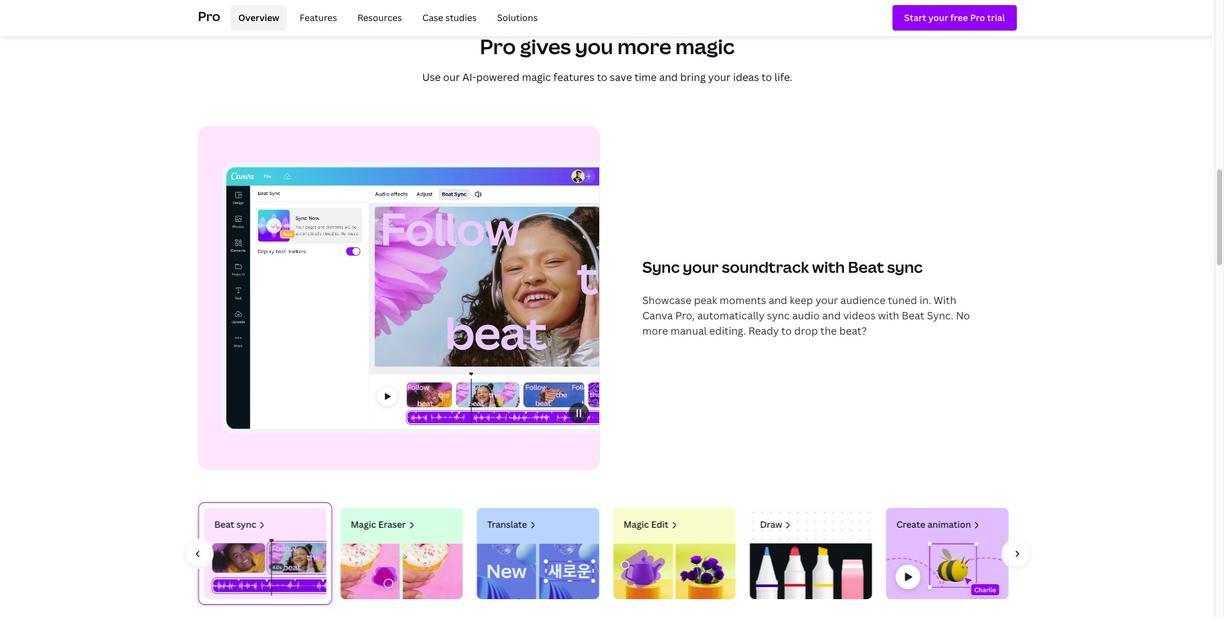 Task type: vqa. For each thing, say whether or not it's contained in the screenshot.
free in Impressive cards for every occasion begin with inspiring templates, customizable tools and free standard shipping.
no



Task type: locate. For each thing, give the bounding box(es) containing it.
features
[[554, 70, 595, 84]]

magic inside 'button'
[[350, 519, 376, 531]]

sync.
[[927, 308, 954, 322]]

0 horizontal spatial pro
[[198, 8, 220, 25]]

bring
[[680, 70, 706, 84]]

2 vertical spatial and
[[822, 308, 841, 322]]

draw
[[760, 519, 782, 531]]

magic eraser button
[[334, 503, 468, 605]]

translate button
[[471, 503, 605, 605]]

ai-
[[463, 70, 476, 84]]

pro up the powered
[[480, 32, 516, 60]]

2 horizontal spatial to
[[782, 324, 792, 338]]

magic up bring
[[676, 32, 735, 60]]

magic inside button
[[623, 519, 649, 531]]

with down 'tuned'
[[878, 308, 899, 322]]

1 horizontal spatial and
[[769, 293, 787, 307]]

2 horizontal spatial beat
[[902, 308, 925, 322]]

case
[[423, 11, 443, 23]]

1 vertical spatial magic
[[522, 70, 551, 84]]

pro left overview
[[198, 8, 220, 25]]

1 vertical spatial beat
[[902, 308, 925, 322]]

0 vertical spatial and
[[659, 70, 678, 84]]

0 horizontal spatial to
[[597, 70, 608, 84]]

beat sync
[[214, 519, 256, 531]]

magic left edit
[[623, 519, 649, 531]]

your up "peak"
[[683, 256, 719, 277]]

magic
[[350, 519, 376, 531], [623, 519, 649, 531]]

more up time
[[618, 32, 671, 60]]

2 horizontal spatial and
[[822, 308, 841, 322]]

menu bar containing overview
[[226, 5, 545, 31]]

2 magic from the left
[[623, 519, 649, 531]]

1 vertical spatial and
[[769, 293, 787, 307]]

ideas
[[733, 70, 759, 84]]

1 vertical spatial your
[[683, 256, 719, 277]]

use our ai-powered magic features to save time and bring your ideas to life.
[[422, 70, 793, 84]]

your right keep at the right
[[816, 293, 838, 307]]

features
[[300, 11, 337, 23]]

with
[[812, 256, 845, 277], [878, 308, 899, 322]]

ready
[[749, 324, 779, 338]]

sync
[[887, 256, 923, 277], [767, 308, 790, 322], [236, 519, 256, 531]]

use
[[422, 70, 441, 84]]

beat
[[848, 256, 884, 277], [902, 308, 925, 322], [214, 519, 234, 531]]

1 magic from the left
[[350, 519, 376, 531]]

animation
[[927, 519, 971, 531]]

create
[[896, 519, 925, 531]]

create animation
[[896, 519, 971, 531]]

magic eraser
[[350, 519, 406, 531]]

gives
[[520, 32, 571, 60]]

more
[[618, 32, 671, 60], [642, 324, 668, 338]]

magic for magic edit
[[623, 519, 649, 531]]

2 vertical spatial your
[[816, 293, 838, 307]]

the
[[821, 324, 837, 338]]

beat sync button
[[198, 503, 332, 605]]

0 horizontal spatial magic
[[350, 519, 376, 531]]

pro
[[198, 8, 220, 25], [480, 32, 516, 60]]

your
[[708, 70, 731, 84], [683, 256, 719, 277], [816, 293, 838, 307]]

magic left eraser
[[350, 519, 376, 531]]

to left save
[[597, 70, 608, 84]]

magic for more
[[676, 32, 735, 60]]

your inside showcase peak moments and keep your audience tuned in. with canva pro, automatically sync audio and videos with beat sync. no more manual editing. ready to drop the beat?
[[816, 293, 838, 307]]

2 vertical spatial beat
[[214, 519, 234, 531]]

0 vertical spatial magic
[[676, 32, 735, 60]]

to left life. on the right of page
[[762, 70, 772, 84]]

1 vertical spatial pro
[[480, 32, 516, 60]]

resources link
[[350, 5, 410, 31]]

to
[[597, 70, 608, 84], [762, 70, 772, 84], [782, 324, 792, 338]]

and
[[659, 70, 678, 84], [769, 293, 787, 307], [822, 308, 841, 322]]

case studies
[[423, 11, 477, 23]]

magic down gives
[[522, 70, 551, 84]]

with up keep at the right
[[812, 256, 845, 277]]

0 horizontal spatial magic
[[522, 70, 551, 84]]

1 horizontal spatial pro
[[480, 32, 516, 60]]

to left drop at bottom right
[[782, 324, 792, 338]]

0 vertical spatial sync
[[887, 256, 923, 277]]

1 horizontal spatial with
[[878, 308, 899, 322]]

soundtrack
[[722, 256, 809, 277]]

0 horizontal spatial with
[[812, 256, 845, 277]]

draw button
[[744, 503, 878, 605]]

and left keep at the right
[[769, 293, 787, 307]]

1 horizontal spatial magic
[[676, 32, 735, 60]]

sync inside button
[[236, 519, 256, 531]]

and up the
[[822, 308, 841, 322]]

audience
[[841, 293, 886, 307]]

automatically
[[697, 308, 765, 322]]

1 horizontal spatial magic
[[623, 519, 649, 531]]

drop
[[794, 324, 818, 338]]

0 vertical spatial pro
[[198, 8, 220, 25]]

menu bar inside pro element
[[226, 5, 545, 31]]

edit
[[651, 519, 668, 531]]

showcase peak moments and keep your audience tuned in. with canva pro, automatically sync audio and videos with beat sync. no more manual editing. ready to drop the beat?
[[642, 293, 970, 338]]

0 vertical spatial beat
[[848, 256, 884, 277]]

beat?
[[839, 324, 867, 338]]

and right time
[[659, 70, 678, 84]]

0 horizontal spatial beat
[[214, 519, 234, 531]]

0 horizontal spatial sync
[[236, 519, 256, 531]]

manual
[[671, 324, 707, 338]]

2 vertical spatial sync
[[236, 519, 256, 531]]

more down the canva
[[642, 324, 668, 338]]

menu bar
[[226, 5, 545, 31]]

magic
[[676, 32, 735, 60], [522, 70, 551, 84]]

magic for magic eraser
[[350, 519, 376, 531]]

1 vertical spatial with
[[878, 308, 899, 322]]

solutions
[[497, 11, 538, 23]]

1 horizontal spatial sync
[[767, 308, 790, 322]]

your right bring
[[708, 70, 731, 84]]

1 vertical spatial more
[[642, 324, 668, 338]]

1 vertical spatial sync
[[767, 308, 790, 322]]

beat inside beat sync button
[[214, 519, 234, 531]]

moments
[[720, 293, 766, 307]]

pro,
[[675, 308, 695, 322]]

keep
[[790, 293, 813, 307]]



Task type: describe. For each thing, give the bounding box(es) containing it.
translate
[[487, 519, 527, 531]]

0 vertical spatial more
[[618, 32, 671, 60]]

with
[[934, 293, 957, 307]]

life.
[[775, 70, 793, 84]]

save
[[610, 70, 632, 84]]

to inside showcase peak moments and keep your audience tuned in. with canva pro, automatically sync audio and videos with beat sync. no more manual editing. ready to drop the beat?
[[782, 324, 792, 338]]

pro element
[[198, 0, 1017, 36]]

studies
[[446, 11, 477, 23]]

our
[[443, 70, 460, 84]]

sync your soundtrack with beat sync
[[642, 256, 923, 277]]

case studies link
[[415, 5, 484, 31]]

2 horizontal spatial sync
[[887, 256, 923, 277]]

pro for pro gives you more magic
[[480, 32, 516, 60]]

pro gives you more magic
[[480, 32, 735, 60]]

sync inside showcase peak moments and keep your audience tuned in. with canva pro, automatically sync audio and videos with beat sync. no more manual editing. ready to drop the beat?
[[767, 308, 790, 322]]

with inside showcase peak moments and keep your audience tuned in. with canva pro, automatically sync audio and videos with beat sync. no more manual editing. ready to drop the beat?
[[878, 308, 899, 322]]

more inside showcase peak moments and keep your audience tuned in. with canva pro, automatically sync audio and videos with beat sync. no more manual editing. ready to drop the beat?
[[642, 324, 668, 338]]

overview link
[[231, 5, 287, 31]]

sync
[[642, 256, 680, 277]]

audio
[[792, 308, 820, 322]]

editing.
[[709, 324, 746, 338]]

features link
[[292, 5, 345, 31]]

0 vertical spatial your
[[708, 70, 731, 84]]

magic edit button
[[607, 503, 741, 605]]

1 horizontal spatial to
[[762, 70, 772, 84]]

resources
[[358, 11, 402, 23]]

no
[[956, 308, 970, 322]]

pro for pro
[[198, 8, 220, 25]]

beat inside showcase peak moments and keep your audience tuned in. with canva pro, automatically sync audio and videos with beat sync. no more manual editing. ready to drop the beat?
[[902, 308, 925, 322]]

tuned
[[888, 293, 917, 307]]

canva
[[642, 308, 673, 322]]

solutions link
[[490, 5, 545, 31]]

0 vertical spatial with
[[812, 256, 845, 277]]

eraser
[[378, 519, 406, 531]]

1 horizontal spatial beat
[[848, 256, 884, 277]]

magic for powered
[[522, 70, 551, 84]]

0 horizontal spatial and
[[659, 70, 678, 84]]

in.
[[920, 293, 931, 307]]

you
[[575, 32, 613, 60]]

videos
[[843, 308, 876, 322]]

time
[[635, 70, 657, 84]]

showcase
[[642, 293, 692, 307]]

powered
[[476, 70, 520, 84]]

magic edit
[[623, 519, 668, 531]]

overview
[[238, 11, 279, 23]]

create animation button
[[880, 503, 1014, 605]]

peak
[[694, 293, 717, 307]]



